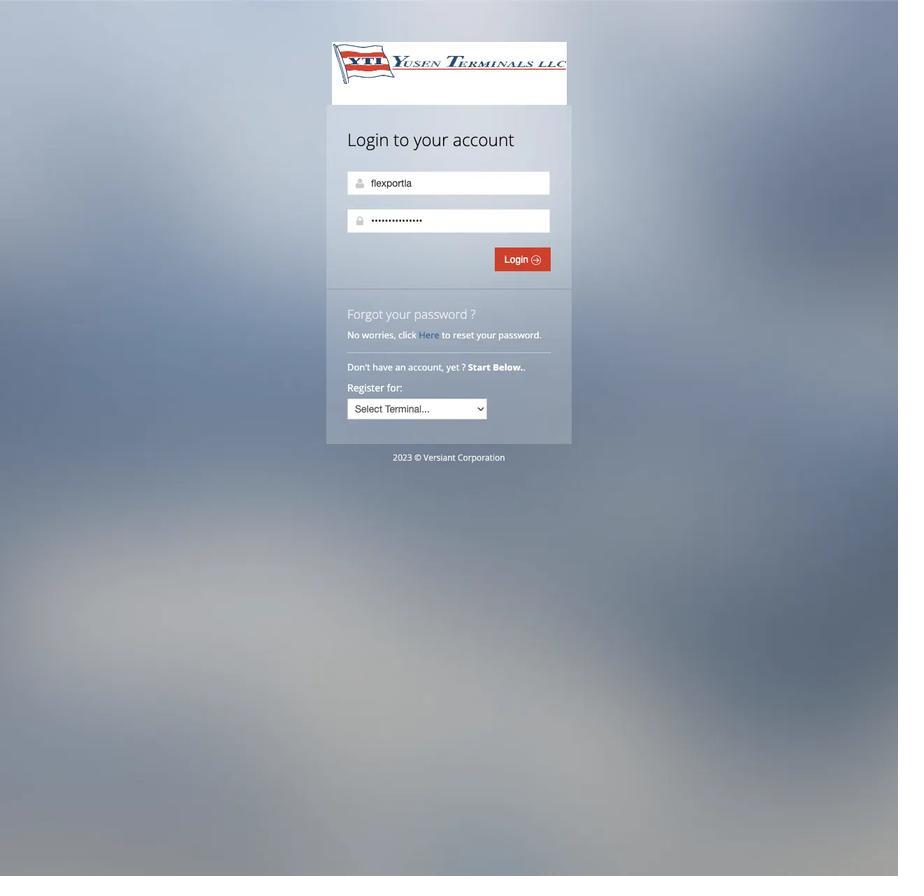Task type: describe. For each thing, give the bounding box(es) containing it.
1 horizontal spatial your
[[414, 128, 449, 151]]

yet
[[447, 361, 460, 373]]

no
[[348, 329, 360, 341]]

Password password field
[[348, 209, 550, 233]]

account,
[[408, 361, 444, 373]]

here link
[[419, 329, 440, 341]]

worries,
[[362, 329, 396, 341]]

password.
[[499, 329, 542, 341]]

forgot
[[348, 306, 383, 322]]

login to your account
[[348, 128, 514, 151]]

login for login
[[505, 254, 531, 265]]

register
[[348, 381, 385, 394]]

don't
[[348, 361, 370, 373]]

to inside forgot your password ? no worries, click here to reset your password.
[[442, 329, 451, 341]]

click
[[399, 329, 417, 341]]

Username text field
[[348, 171, 550, 195]]

register for:
[[348, 381, 403, 394]]



Task type: vqa. For each thing, say whether or not it's contained in the screenshot.
yet
yes



Task type: locate. For each thing, give the bounding box(es) containing it.
password
[[414, 306, 468, 322]]

©
[[415, 452, 422, 464]]

.
[[523, 361, 526, 373]]

your
[[414, 128, 449, 151], [386, 306, 411, 322], [477, 329, 496, 341]]

0 horizontal spatial ?
[[462, 361, 466, 373]]

1 vertical spatial to
[[442, 329, 451, 341]]

? right yet
[[462, 361, 466, 373]]

0 vertical spatial your
[[414, 128, 449, 151]]

1 horizontal spatial ?
[[471, 306, 476, 322]]

have
[[373, 361, 393, 373]]

0 horizontal spatial to
[[394, 128, 409, 151]]

0 vertical spatial login
[[348, 128, 389, 151]]

2023
[[393, 452, 412, 464]]

login inside button
[[505, 254, 531, 265]]

to
[[394, 128, 409, 151], [442, 329, 451, 341]]

your up 'click'
[[386, 306, 411, 322]]

reset
[[453, 329, 475, 341]]

login for login to your account
[[348, 128, 389, 151]]

below.
[[493, 361, 523, 373]]

your up username text field at top
[[414, 128, 449, 151]]

don't have an account, yet ? start below. .
[[348, 361, 528, 373]]

0 vertical spatial ?
[[471, 306, 476, 322]]

account
[[453, 128, 514, 151]]

0 horizontal spatial your
[[386, 306, 411, 322]]

to up username text field at top
[[394, 128, 409, 151]]

here
[[419, 329, 440, 341]]

login button
[[495, 248, 551, 271]]

lock image
[[355, 215, 366, 227]]

for:
[[387, 381, 403, 394]]

?
[[471, 306, 476, 322], [462, 361, 466, 373]]

2 vertical spatial your
[[477, 329, 496, 341]]

? up reset
[[471, 306, 476, 322]]

1 vertical spatial your
[[386, 306, 411, 322]]

user image
[[355, 178, 366, 189]]

start
[[468, 361, 491, 373]]

to right 'here'
[[442, 329, 451, 341]]

forgot your password ? no worries, click here to reset your password.
[[348, 306, 542, 341]]

2 horizontal spatial your
[[477, 329, 496, 341]]

an
[[395, 361, 406, 373]]

versiant
[[424, 452, 456, 464]]

2023 © versiant corporation
[[393, 452, 505, 464]]

corporation
[[458, 452, 505, 464]]

login
[[348, 128, 389, 151], [505, 254, 531, 265]]

1 horizontal spatial to
[[442, 329, 451, 341]]

0 horizontal spatial login
[[348, 128, 389, 151]]

1 vertical spatial login
[[505, 254, 531, 265]]

swapright image
[[531, 255, 541, 265]]

1 horizontal spatial login
[[505, 254, 531, 265]]

your right reset
[[477, 329, 496, 341]]

0 vertical spatial to
[[394, 128, 409, 151]]

? inside forgot your password ? no worries, click here to reset your password.
[[471, 306, 476, 322]]

1 vertical spatial ?
[[462, 361, 466, 373]]



